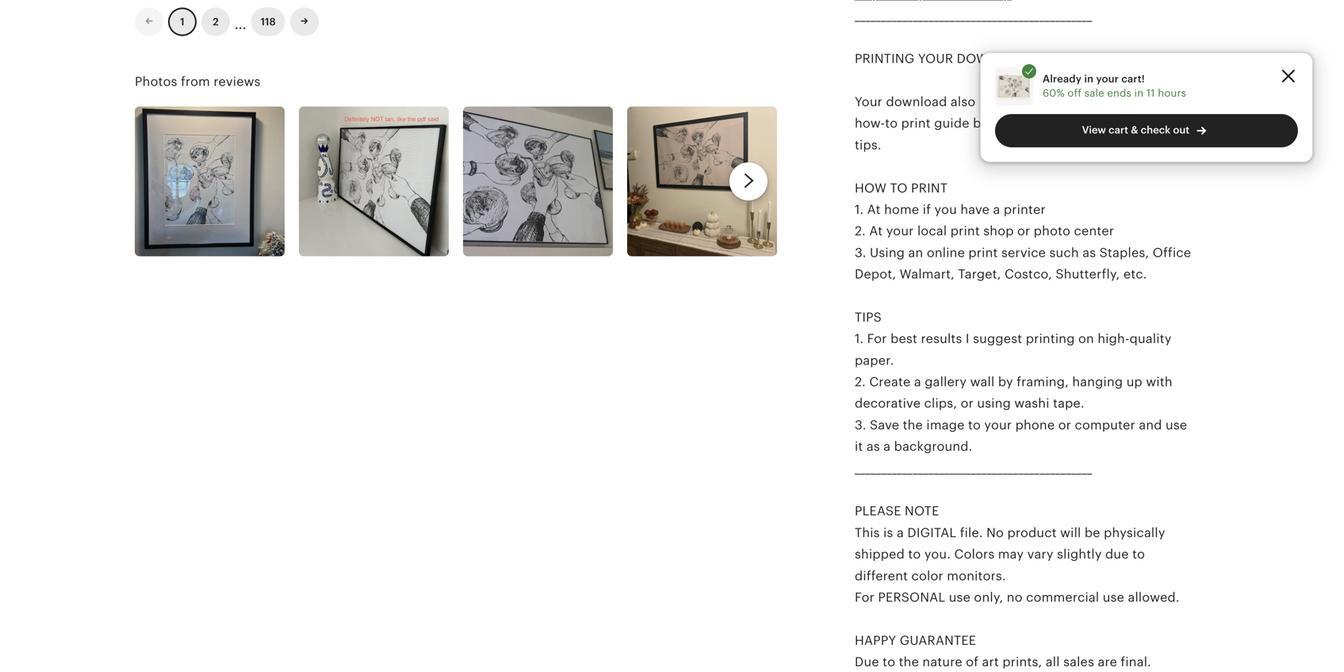 Task type: vqa. For each thing, say whether or not it's contained in the screenshot.
'Add to cart'
no



Task type: describe. For each thing, give the bounding box(es) containing it.
office
[[1153, 246, 1191, 260]]

quality
[[1130, 332, 1172, 346]]

how-
[[855, 116, 885, 131]]

online
[[927, 246, 965, 260]]

guarantee
[[900, 634, 976, 648]]

art
[[982, 656, 999, 670]]

a right create
[[914, 375, 921, 389]]

have
[[961, 203, 990, 217]]

for inside tips 1. for best results i suggest printing on high-quality paper. 2. create a gallery wall by framing, hanging up with decorative clips, or using washi tape. 3. save the image to your phone or computer and use it as a background. _____________________________________________
[[867, 332, 887, 346]]

for inside please note this is a digital file. no product will be physically shipped to you. colors may vary slightly due to different color monitors. for personal use only, no commercial use allowed.
[[855, 591, 875, 605]]

are inside happy guarantee due to the nature of art prints, all sales are final.
[[1098, 656, 1118, 670]]

printing your download
[[855, 52, 1033, 66]]

to
[[890, 181, 908, 195]]

wall
[[970, 375, 995, 389]]

a left few
[[1061, 116, 1069, 131]]

costco,
[[1005, 267, 1052, 282]]

118 link
[[251, 7, 285, 36]]

2 vertical spatial or
[[1059, 418, 1072, 433]]

no
[[987, 526, 1004, 540]]

on
[[1079, 332, 1094, 346]]

file.
[[960, 526, 983, 540]]

as inside tips 1. for best results i suggest printing on high-quality paper. 2. create a gallery wall by framing, hanging up with decorative clips, or using washi tape. 3. save the image to your phone or computer and use it as a background. _____________________________________________
[[867, 440, 880, 454]]

1. inside tips 1. for best results i suggest printing on high-quality paper. 2. create a gallery wall by framing, hanging up with decorative clips, or using washi tape. 3. save the image to your phone or computer and use it as a background. _____________________________________________
[[855, 332, 864, 346]]

1
[[180, 16, 185, 28]]

you
[[935, 203, 957, 217]]

happy
[[855, 634, 896, 648]]

the inside happy guarantee due to the nature of art prints, all sales are final.
[[899, 656, 919, 670]]

an
[[909, 246, 924, 260]]

print inside your download also includes a detailed step-by-step how-to print guide but below are a few quick notes & tips.
[[901, 116, 931, 131]]

happy guarantee due to the nature of art prints, all sales are final.
[[855, 634, 1179, 672]]

use inside tips 1. for best results i suggest printing on high-quality paper. 2. create a gallery wall by framing, hanging up with decorative clips, or using washi tape. 3. save the image to your phone or computer and use it as a background. _____________________________________________
[[1166, 418, 1188, 433]]

photos
[[135, 74, 177, 89]]

center
[[1074, 224, 1114, 238]]

gallery
[[925, 375, 967, 389]]

0 horizontal spatial &
[[1131, 124, 1139, 136]]

also
[[951, 95, 976, 109]]

all
[[1046, 656, 1060, 670]]

cart!
[[1122, 73, 1145, 85]]

color
[[912, 569, 944, 584]]

shipped
[[855, 548, 905, 562]]

up
[[1127, 375, 1143, 389]]

your
[[918, 52, 954, 66]]

personal
[[878, 591, 946, 605]]

60%
[[1043, 87, 1065, 99]]

the inside tips 1. for best results i suggest printing on high-quality paper. 2. create a gallery wall by framing, hanging up with decorative clips, or using washi tape. 3. save the image to your phone or computer and use it as a background. _____________________________________________
[[903, 418, 923, 433]]

off
[[1068, 87, 1082, 99]]

tips 1. for best results i suggest printing on high-quality paper. 2. create a gallery wall by framing, hanging up with decorative clips, or using washi tape. 3. save the image to your phone or computer and use it as a background. _____________________________________________
[[855, 310, 1188, 476]]

home
[[884, 203, 920, 217]]

0 vertical spatial at
[[867, 203, 881, 217]]

are inside your download also includes a detailed step-by-step how-to print guide but below are a few quick notes & tips.
[[1038, 116, 1058, 131]]

detailed
[[1046, 95, 1096, 109]]

create
[[869, 375, 911, 389]]

…
[[235, 10, 246, 33]]

tape.
[[1053, 397, 1085, 411]]

allowed.
[[1128, 591, 1180, 605]]

commercial
[[1026, 591, 1100, 605]]

final.
[[1121, 656, 1152, 670]]

due
[[1106, 548, 1129, 562]]

2. inside how to print 1. at home if you have a printer 2. at your local print shop or photo center 3. using an online print service such as staples, office depot, walmart, target, costco, shutterfly, etc.
[[855, 224, 866, 238]]

i
[[966, 332, 970, 346]]

be
[[1085, 526, 1101, 540]]

11
[[1147, 87, 1155, 99]]

but
[[973, 116, 994, 131]]

1 link
[[168, 7, 197, 36]]

to inside your download also includes a detailed step-by-step how-to print guide but below are a few quick notes & tips.
[[885, 116, 898, 131]]

please
[[855, 505, 901, 519]]

photos from reviews
[[135, 74, 261, 89]]

how to print 1. at home if you have a printer 2. at your local print shop or photo center 3. using an online print service such as staples, office depot, walmart, target, costco, shutterfly, etc.
[[855, 181, 1191, 282]]

0 horizontal spatial in
[[1085, 73, 1094, 85]]

service
[[1002, 246, 1046, 260]]

1 horizontal spatial use
[[1103, 591, 1125, 605]]

or inside how to print 1. at home if you have a printer 2. at your local print shop or photo center 3. using an online print service such as staples, office depot, walmart, target, costco, shutterfly, etc.
[[1018, 224, 1031, 238]]

results
[[921, 332, 962, 346]]

best
[[891, 332, 918, 346]]

washi
[[1015, 397, 1050, 411]]

staples,
[[1100, 246, 1149, 260]]

notes
[[1135, 116, 1170, 131]]

framing,
[[1017, 375, 1069, 389]]

1 vertical spatial at
[[869, 224, 883, 238]]

step
[[1151, 95, 1177, 109]]

2. inside tips 1. for best results i suggest printing on high-quality paper. 2. create a gallery wall by framing, hanging up with decorative clips, or using washi tape. 3. save the image to your phone or computer and use it as a background. _____________________________________________
[[855, 375, 866, 389]]

printing
[[1026, 332, 1075, 346]]

a inside please note this is a digital file. no product will be physically shipped to you. colors may vary slightly due to different color monitors. for personal use only, no commercial use allowed.
[[897, 526, 904, 540]]

2
[[213, 16, 219, 28]]

your inside already in your cart! 60% off sale ends in 11 hours
[[1096, 73, 1119, 85]]

save
[[870, 418, 900, 433]]

product
[[1008, 526, 1057, 540]]

monitors.
[[947, 569, 1006, 584]]

different
[[855, 569, 908, 584]]

to inside tips 1. for best results i suggest printing on high-quality paper. 2. create a gallery wall by framing, hanging up with decorative clips, or using washi tape. 3. save the image to your phone or computer and use it as a background. _____________________________________________
[[968, 418, 981, 433]]

computer
[[1075, 418, 1136, 433]]

2 vertical spatial print
[[969, 246, 998, 260]]



Task type: locate. For each thing, give the bounding box(es) containing it.
reviews
[[214, 74, 261, 89]]

_____________________________________________ down background.
[[855, 461, 1093, 476]]

in
[[1085, 73, 1094, 85], [1135, 87, 1144, 99]]

tips
[[855, 310, 882, 325]]

the left "nature"
[[899, 656, 919, 670]]

1 horizontal spatial are
[[1098, 656, 1118, 670]]

step-
[[1100, 95, 1131, 109]]

3. inside how to print 1. at home if you have a printer 2. at your local print shop or photo center 3. using an online print service such as staples, office depot, walmart, target, costco, shutterfly, etc.
[[855, 246, 867, 260]]

use left 'allowed.'
[[1103, 591, 1125, 605]]

1 vertical spatial or
[[961, 397, 974, 411]]

_____________________________________________
[[855, 8, 1093, 23], [855, 461, 1093, 476]]

as
[[1083, 246, 1096, 260], [867, 440, 880, 454]]

1 2. from the top
[[855, 224, 866, 238]]

1 1. from the top
[[855, 203, 864, 217]]

3.
[[855, 246, 867, 260], [855, 418, 867, 433]]

1 vertical spatial 2.
[[855, 375, 866, 389]]

1 3. from the top
[[855, 246, 867, 260]]

2. down paper.
[[855, 375, 866, 389]]

your inside tips 1. for best results i suggest printing on high-quality paper. 2. create a gallery wall by framing, hanging up with decorative clips, or using washi tape. 3. save the image to your phone or computer and use it as a background. _____________________________________________
[[985, 418, 1012, 433]]

0 vertical spatial 2.
[[855, 224, 866, 238]]

using
[[870, 246, 905, 260]]

a right is
[[897, 526, 904, 540]]

how
[[855, 181, 887, 195]]

or down tape.
[[1059, 418, 1072, 433]]

download
[[957, 52, 1033, 66]]

& inside your download also includes a detailed step-by-step how-to print guide but below are a few quick notes & tips.
[[1173, 116, 1182, 131]]

tips.
[[855, 138, 882, 152]]

print down have
[[951, 224, 980, 238]]

out
[[1173, 124, 1190, 136]]

1. down the tips
[[855, 332, 864, 346]]

use right and
[[1166, 418, 1188, 433]]

are
[[1038, 116, 1058, 131], [1098, 656, 1118, 670]]

check
[[1141, 124, 1171, 136]]

in left 11
[[1135, 87, 1144, 99]]

0 horizontal spatial use
[[949, 591, 971, 605]]

& right check
[[1173, 116, 1182, 131]]

view cart & check out link
[[995, 114, 1298, 148]]

printing
[[855, 52, 915, 66]]

1 vertical spatial in
[[1135, 87, 1144, 99]]

your download also includes a detailed step-by-step how-to print guide but below are a few quick notes & tips.
[[855, 95, 1182, 152]]

by-
[[1131, 95, 1151, 109]]

for down different
[[855, 591, 875, 605]]

as up the shutterfly,
[[1083, 246, 1096, 260]]

with
[[1146, 375, 1173, 389]]

the right save
[[903, 418, 923, 433]]

_____________________________________________ up download
[[855, 8, 1093, 23]]

use down monitors.
[[949, 591, 971, 605]]

your
[[855, 95, 883, 109]]

0 vertical spatial as
[[1083, 246, 1096, 260]]

0 vertical spatial for
[[867, 332, 887, 346]]

print
[[911, 181, 948, 195]]

may
[[998, 548, 1024, 562]]

target,
[[958, 267, 1001, 282]]

a
[[1035, 95, 1042, 109], [1061, 116, 1069, 131], [993, 203, 1001, 217], [914, 375, 921, 389], [884, 440, 891, 454], [897, 526, 904, 540]]

1 vertical spatial as
[[867, 440, 880, 454]]

below
[[998, 116, 1035, 131]]

or up service
[[1018, 224, 1031, 238]]

your inside how to print 1. at home if you have a printer 2. at your local print shop or photo center 3. using an online print service such as staples, office depot, walmart, target, costco, shutterfly, etc.
[[886, 224, 914, 238]]

1 vertical spatial 1.
[[855, 332, 864, 346]]

will
[[1060, 526, 1081, 540]]

0 horizontal spatial as
[[867, 440, 880, 454]]

only,
[[974, 591, 1004, 605]]

a right have
[[993, 203, 1001, 217]]

of
[[966, 656, 979, 670]]

as right "it"
[[867, 440, 880, 454]]

1 vertical spatial 3.
[[855, 418, 867, 433]]

0 vertical spatial the
[[903, 418, 923, 433]]

your down using
[[985, 418, 1012, 433]]

note
[[905, 505, 939, 519]]

0 vertical spatial your
[[1096, 73, 1119, 85]]

1 horizontal spatial or
[[1018, 224, 1031, 238]]

& right cart
[[1131, 124, 1139, 136]]

shutterfly,
[[1056, 267, 1120, 282]]

or
[[1018, 224, 1031, 238], [961, 397, 974, 411], [1059, 418, 1072, 433]]

at down how
[[867, 203, 881, 217]]

1 vertical spatial are
[[1098, 656, 1118, 670]]

0 horizontal spatial your
[[886, 224, 914, 238]]

2. down how
[[855, 224, 866, 238]]

0 vertical spatial _____________________________________________
[[855, 8, 1093, 23]]

background.
[[894, 440, 973, 454]]

photo
[[1034, 224, 1071, 238]]

vary
[[1028, 548, 1054, 562]]

by
[[998, 375, 1013, 389]]

cart
[[1109, 124, 1129, 136]]

1. inside how to print 1. at home if you have a printer 2. at your local print shop or photo center 3. using an online print service such as staples, office depot, walmart, target, costco, shutterfly, etc.
[[855, 203, 864, 217]]

a down save
[[884, 440, 891, 454]]

2 link
[[201, 7, 230, 36]]

1 horizontal spatial your
[[985, 418, 1012, 433]]

due
[[855, 656, 879, 670]]

clips,
[[924, 397, 957, 411]]

0 vertical spatial in
[[1085, 73, 1094, 85]]

guide
[[934, 116, 970, 131]]

prints,
[[1003, 656, 1042, 670]]

0 vertical spatial print
[[901, 116, 931, 131]]

0 vertical spatial or
[[1018, 224, 1031, 238]]

physically
[[1104, 526, 1166, 540]]

1 _____________________________________________ from the top
[[855, 8, 1093, 23]]

1 vertical spatial _____________________________________________
[[855, 461, 1093, 476]]

2 2. from the top
[[855, 375, 866, 389]]

print up target,
[[969, 246, 998, 260]]

colors
[[955, 548, 995, 562]]

are left final. on the bottom of the page
[[1098, 656, 1118, 670]]

1 vertical spatial the
[[899, 656, 919, 670]]

a inside how to print 1. at home if you have a printer 2. at your local print shop or photo center 3. using an online print service such as staples, office depot, walmart, target, costco, shutterfly, etc.
[[993, 203, 1001, 217]]

already in your cart! 60% off sale ends in 11 hours
[[1043, 73, 1187, 99]]

local
[[918, 224, 947, 238]]

_____________________________________________ inside tips 1. for best results i suggest printing on high-quality paper. 2. create a gallery wall by framing, hanging up with decorative clips, or using washi tape. 3. save the image to your phone or computer and use it as a background. _____________________________________________
[[855, 461, 1093, 476]]

1 vertical spatial your
[[886, 224, 914, 238]]

2 horizontal spatial use
[[1166, 418, 1188, 433]]

3. up depot,
[[855, 246, 867, 260]]

shop
[[984, 224, 1014, 238]]

3. inside tips 1. for best results i suggest printing on high-quality paper. 2. create a gallery wall by framing, hanging up with decorative clips, or using washi tape. 3. save the image to your phone or computer and use it as a background. _____________________________________________
[[855, 418, 867, 433]]

you.
[[925, 548, 951, 562]]

few
[[1072, 116, 1094, 131]]

using
[[977, 397, 1011, 411]]

your up ends
[[1096, 73, 1119, 85]]

1. down how
[[855, 203, 864, 217]]

already
[[1043, 73, 1082, 85]]

1 horizontal spatial as
[[1083, 246, 1096, 260]]

your
[[1096, 73, 1119, 85], [886, 224, 914, 238], [985, 418, 1012, 433]]

2 _____________________________________________ from the top
[[855, 461, 1093, 476]]

phone
[[1016, 418, 1055, 433]]

1 horizontal spatial &
[[1173, 116, 1182, 131]]

for up paper.
[[867, 332, 887, 346]]

0 vertical spatial 1.
[[855, 203, 864, 217]]

118
[[261, 16, 276, 28]]

print down download
[[901, 116, 931, 131]]

1 horizontal spatial in
[[1135, 87, 1144, 99]]

high-
[[1098, 332, 1130, 346]]

are down 60%
[[1038, 116, 1058, 131]]

slightly
[[1057, 548, 1102, 562]]

1 vertical spatial print
[[951, 224, 980, 238]]

and
[[1139, 418, 1162, 433]]

your down home
[[886, 224, 914, 238]]

please note this is a digital file. no product will be physically shipped to you. colors may vary slightly due to different color monitors. for personal use only, no commercial use allowed.
[[855, 505, 1180, 605]]

a left 60%
[[1035, 95, 1042, 109]]

in up sale
[[1085, 73, 1094, 85]]

sales
[[1064, 656, 1095, 670]]

2 vertical spatial your
[[985, 418, 1012, 433]]

decorative
[[855, 397, 921, 411]]

0 vertical spatial 3.
[[855, 246, 867, 260]]

sale
[[1085, 87, 1105, 99]]

at up using at the right
[[869, 224, 883, 238]]

view cart & check out
[[1082, 124, 1190, 136]]

hanging
[[1073, 375, 1123, 389]]

from
[[181, 74, 210, 89]]

digital
[[908, 526, 957, 540]]

2 horizontal spatial your
[[1096, 73, 1119, 85]]

the
[[903, 418, 923, 433], [899, 656, 919, 670]]

as inside how to print 1. at home if you have a printer 2. at your local print shop or photo center 3. using an online print service such as staples, office depot, walmart, target, costco, shutterfly, etc.
[[1083, 246, 1096, 260]]

includes
[[979, 95, 1032, 109]]

image
[[927, 418, 965, 433]]

0 horizontal spatial are
[[1038, 116, 1058, 131]]

3. up "it"
[[855, 418, 867, 433]]

such
[[1050, 246, 1079, 260]]

2 3. from the top
[[855, 418, 867, 433]]

0 vertical spatial are
[[1038, 116, 1058, 131]]

or down wall
[[961, 397, 974, 411]]

2 1. from the top
[[855, 332, 864, 346]]

2 horizontal spatial or
[[1059, 418, 1072, 433]]

1 vertical spatial for
[[855, 591, 875, 605]]

0 horizontal spatial or
[[961, 397, 974, 411]]

to inside happy guarantee due to the nature of art prints, all sales are final.
[[883, 656, 896, 670]]

hours
[[1158, 87, 1187, 99]]



